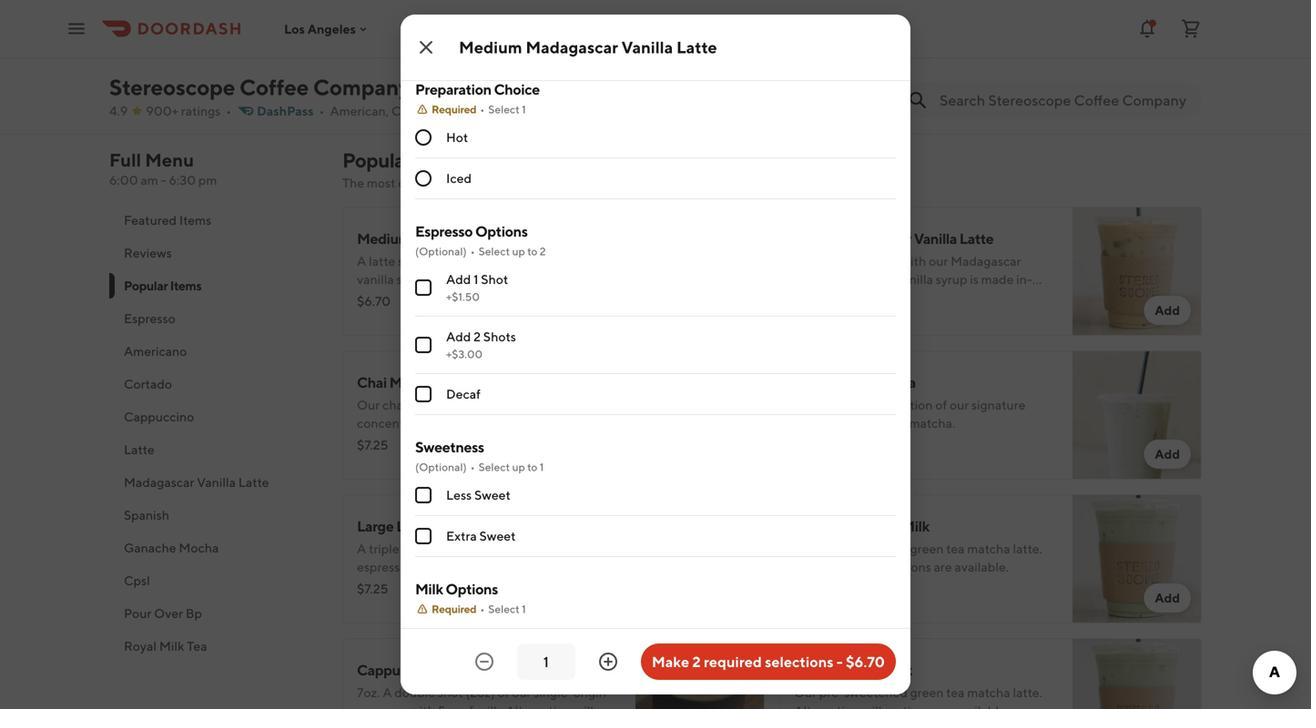 Task type: locate. For each thing, give the bounding box(es) containing it.
stereoscope coffee company
[[109, 74, 410, 100]]

1 vertical spatial sweet
[[480, 529, 516, 544]]

- right selections
[[837, 654, 843, 671]]

1 left shot
[[474, 272, 479, 287]]

vanilla
[[357, 452, 394, 467]]

and inside strawberry matcha a delicious combination of our signature strawberry milk and matcha.
[[885, 416, 907, 431]]

1 vertical spatial shot
[[438, 686, 463, 701]]

milk. down oz.)
[[438, 560, 465, 575]]

1 required from the top
[[432, 103, 477, 116]]

pre- for large
[[820, 686, 845, 701]]

dashpass
[[257, 103, 314, 118]]

- for 2
[[837, 654, 843, 671]]

(optional) inside sweetness (optional) • select up to 1
[[415, 461, 467, 474]]

espresso inside espresso options (optional) • select up to 2
[[415, 223, 473, 240]]

items up reviews button
[[179, 213, 212, 228]]

1 horizontal spatial mocha
[[976, 98, 1015, 113]]

medium madagascar vanilla latte
[[459, 37, 718, 57], [357, 230, 574, 247]]

commonly
[[398, 175, 459, 190]]

latte button
[[109, 434, 321, 466]]

0 vertical spatial from
[[608, 175, 635, 190]]

2 inside espresso options (optional) • select up to 2
[[540, 245, 546, 258]]

milk inside large matcha milk our pre-sweetened green tea matcha latte. alternative milk options are available.
[[885, 662, 913, 679]]

coffee for stereoscope
[[240, 74, 309, 100]]

tea inside large matcha milk our pre-sweetened green tea matcha latte. alternative milk options are available.
[[947, 686, 965, 701]]

with up dona
[[485, 398, 510, 413]]

less sweet
[[446, 488, 511, 503]]

0 vertical spatial available.
[[955, 560, 1009, 575]]

medium madagascar vanilla latte image
[[636, 207, 765, 336]]

made
[[450, 398, 482, 413]]

large for large latte a triple shot (3 oz.) of our single-origin espresso with milk. alternative milk options are available.
[[357, 518, 394, 535]]

available. for large
[[955, 704, 1009, 710]]

matcha for medium
[[851, 518, 900, 535]]

• select 1 down milk options
[[480, 603, 526, 616]]

milk inside chai milk our chai latte is made with premium chai tea concentrate from dona chai and topped off with milk and our housemade madagascar vanilla syrup.
[[390, 374, 417, 391]]

2 vertical spatial items
[[170, 278, 202, 293]]

1 vertical spatial ganache
[[124, 541, 176, 556]]

to down items
[[528, 245, 538, 258]]

green inside medium matcha milk our pre-sweetened green tea matcha latte. alternative milk options are available.
[[911, 542, 944, 557]]

add
[[446, 272, 471, 287], [718, 303, 743, 318], [1156, 303, 1181, 318], [446, 329, 471, 344], [1156, 447, 1181, 462], [1156, 591, 1181, 606]]

• inside milk options group
[[480, 603, 485, 616]]

1 right mi
[[522, 103, 526, 116]]

a inside cappuccino 7oz. a double shot (2oz) of our single-origin espresso with 5oz of milk. alternative mil
[[383, 686, 392, 701]]

espresso up americano
[[124, 311, 176, 326]]

latte.
[[1013, 542, 1043, 557], [1013, 686, 1043, 701]]

cappuccino up double
[[357, 662, 435, 679]]

shots
[[484, 329, 516, 344]]

sweet right 'less' at the left of the page
[[475, 488, 511, 503]]

our down is
[[436, 434, 455, 449]]

our down current quantity is 1 number field
[[512, 686, 532, 701]]

• down milk options
[[480, 603, 485, 616]]

matcha inside medium matcha milk our pre-sweetened green tea matcha latte. alternative milk options are available.
[[851, 518, 900, 535]]

from down is
[[430, 416, 457, 431]]

2 horizontal spatial 2
[[693, 654, 701, 671]]

large for large madagascar vanilla latte
[[794, 230, 831, 247]]

large inside large matcha milk our pre-sweetened green tea matcha latte. alternative milk options are available.
[[794, 662, 831, 679]]

chai up concentrate
[[383, 398, 407, 413]]

select down 'housemade'
[[479, 461, 510, 474]]

1 vertical spatial coffee
[[392, 103, 432, 118]]

increase quantity by 1 image
[[598, 651, 619, 673]]

- inside button
[[837, 654, 843, 671]]

0 vertical spatial cappuccino
[[124, 410, 194, 425]]

0 horizontal spatial 2
[[474, 329, 481, 344]]

up
[[512, 245, 525, 258], [512, 461, 525, 474]]

options for milk
[[446, 581, 498, 598]]

1 horizontal spatial medium
[[459, 37, 523, 57]]

large latte image
[[636, 495, 765, 624]]

2 vertical spatial available.
[[955, 704, 1009, 710]]

of inside large latte a triple shot (3 oz.) of our single-origin espresso with milk. alternative milk options are available.
[[468, 542, 479, 557]]

matcha inside strawberry matcha a delicious combination of our signature strawberry milk and matcha.
[[868, 374, 916, 391]]

1 vertical spatial options
[[446, 581, 498, 598]]

1 vertical spatial mocha
[[179, 541, 219, 556]]

pre-
[[820, 542, 845, 557], [820, 686, 845, 701]]

topped
[[543, 416, 585, 431]]

of right oz.)
[[468, 542, 479, 557]]

madagascar inside chai milk our chai latte is made with premium chai tea concentrate from dona chai and topped off with milk and our housemade madagascar vanilla syrup.
[[528, 434, 599, 449]]

required down milk options
[[432, 603, 477, 616]]

options
[[476, 223, 528, 240], [446, 581, 498, 598]]

hot
[[446, 130, 468, 145]]

items for popular items the most commonly ordered items and dishes from this store
[[415, 149, 465, 172]]

of down (2oz)
[[462, 704, 474, 710]]

2 pre- from the top
[[820, 686, 845, 701]]

popular up most
[[343, 149, 412, 172]]

0 vertical spatial tea
[[594, 398, 612, 413]]

• select 1 inside milk options group
[[480, 603, 526, 616]]

1 horizontal spatial shot
[[438, 686, 463, 701]]

are for large
[[934, 704, 953, 710]]

medium inside dialog
[[459, 37, 523, 57]]

0 vertical spatial matcha
[[868, 374, 916, 391]]

1 horizontal spatial a
[[383, 686, 392, 701]]

cappuccino down the cortado
[[124, 410, 194, 425]]

mocha for ganache mocha latte
[[976, 98, 1015, 113]]

options down oz.)
[[446, 581, 498, 598]]

1 horizontal spatial 2
[[540, 245, 546, 258]]

delicious
[[806, 398, 858, 413]]

1 horizontal spatial doordash
[[689, 42, 739, 55]]

0 vertical spatial origin
[[543, 542, 576, 557]]

matcha inside medium matcha milk our pre-sweetened green tea matcha latte. alternative milk options are available.
[[968, 542, 1011, 557]]

espresso down commonly
[[415, 223, 473, 240]]

add button for medium madagascar vanilla latte
[[707, 296, 754, 325]]

1 inside sweetness (optional) • select up to 1
[[540, 461, 544, 474]]

$7.25
[[357, 438, 389, 453], [357, 582, 389, 597]]

up down items
[[512, 245, 525, 258]]

0 vertical spatial items
[[415, 149, 465, 172]]

• down preparation choice
[[480, 103, 485, 116]]

1 vertical spatial a
[[357, 542, 366, 557]]

origin inside cappuccino 7oz. a double shot (2oz) of our single-origin espresso with 5oz of milk. alternative mil
[[574, 686, 607, 701]]

0 vertical spatial options
[[476, 223, 528, 240]]

doordash
[[397, 42, 447, 55], [689, 42, 739, 55]]

0 vertical spatial -
[[161, 173, 166, 188]]

latte. for medium
[[1013, 542, 1043, 557]]

shot inside large latte a triple shot (3 oz.) of our single-origin espresso with milk. alternative milk options are available.
[[402, 542, 427, 557]]

0 horizontal spatial doordash
[[397, 42, 447, 55]]

0 horizontal spatial mocha
[[179, 541, 219, 556]]

and down combination
[[885, 416, 907, 431]]

- right am
[[161, 173, 166, 188]]

latte inside ganache mocha latte button
[[1017, 98, 1047, 113]]

a inside strawberry matcha a delicious combination of our signature strawberry milk and matcha.
[[794, 398, 804, 413]]

options for espresso
[[476, 223, 528, 240]]

am
[[141, 173, 158, 188]]

menu
[[145, 149, 194, 171]]

5oz
[[438, 704, 459, 710]]

add button for medium matcha milk
[[1145, 584, 1192, 613]]

alternative inside large latte a triple shot (3 oz.) of our single-origin espresso with milk. alternative milk options are available.
[[468, 560, 532, 575]]

sweet right the extra
[[480, 529, 516, 544]]

milk options group
[[415, 579, 896, 710]]

with down (3
[[410, 560, 435, 575]]

1 horizontal spatial chai
[[492, 416, 516, 431]]

doordash up 'preparation'
[[397, 42, 447, 55]]

housemade
[[458, 434, 526, 449]]

0 vertical spatial large
[[794, 230, 831, 247]]

1 vertical spatial espresso
[[124, 311, 176, 326]]

sweetened inside large matcha milk our pre-sweetened green tea matcha latte. alternative milk options are available.
[[845, 686, 908, 701]]

milk inside button
[[159, 639, 184, 654]]

1 horizontal spatial milk.
[[476, 704, 503, 710]]

medium madagascar vanilla latte down 'rebecca'
[[459, 37, 718, 57]]

1 • select 1 from the top
[[480, 103, 526, 116]]

0 vertical spatial green
[[911, 542, 944, 557]]

1 (optional) from the top
[[415, 245, 467, 258]]

2 vertical spatial large
[[794, 662, 831, 679]]

2 down items
[[540, 245, 546, 258]]

0 horizontal spatial r
[[572, 5, 583, 25]]

Iced radio
[[415, 170, 432, 187]]

shot left (3
[[402, 542, 427, 557]]

add for medium matcha milk
[[1156, 591, 1181, 606]]

1 pre- from the top
[[820, 542, 845, 557]]

0 vertical spatial espresso
[[415, 223, 473, 240]]

1 vertical spatial medium madagascar vanilla latte
[[357, 230, 574, 247]]

2 $7.25 from the top
[[357, 582, 389, 597]]

strawberry matcha a delicious combination of our signature strawberry milk and matcha.
[[794, 374, 1026, 431]]

matcha for strawberry
[[868, 374, 916, 391]]

1 vertical spatial medium
[[357, 230, 411, 247]]

with
[[485, 398, 510, 413], [357, 434, 382, 449], [410, 560, 435, 575], [410, 704, 435, 710]]

1 vertical spatial green
[[911, 686, 944, 701]]

shot inside cappuccino 7oz. a double shot (2oz) of our single-origin espresso with 5oz of milk. alternative mil
[[438, 686, 463, 701]]

None checkbox
[[415, 280, 432, 296], [415, 337, 432, 353], [415, 280, 432, 296], [415, 337, 432, 353]]

1 to from the top
[[528, 245, 538, 258]]

1 horizontal spatial -
[[837, 654, 843, 671]]

matcha
[[868, 374, 916, 391], [851, 518, 900, 535], [834, 662, 882, 679]]

latte. inside large matcha milk our pre-sweetened green tea matcha latte. alternative milk options are available.
[[1013, 686, 1043, 701]]

sweet
[[475, 488, 511, 503], [480, 529, 516, 544]]

2 right make
[[693, 654, 701, 671]]

2 latte. from the top
[[1013, 686, 1043, 701]]

and
[[544, 175, 566, 190], [518, 416, 540, 431], [885, 416, 907, 431], [412, 434, 434, 449]]

items inside popular items the most commonly ordered items and dishes from this store
[[415, 149, 465, 172]]

2 matcha from the top
[[968, 686, 1011, 701]]

items down reviews button
[[170, 278, 202, 293]]

1 horizontal spatial r
[[860, 5, 871, 25]]

to down premium
[[528, 461, 538, 474]]

2 up from the top
[[512, 461, 525, 474]]

1 vertical spatial pre-
[[820, 686, 845, 701]]

available.
[[955, 560, 1009, 575], [378, 578, 432, 593], [955, 704, 1009, 710]]

required for milk
[[432, 603, 477, 616]]

latte. for large
[[1013, 686, 1043, 701]]

0 horizontal spatial espresso
[[124, 311, 176, 326]]

angeles
[[308, 21, 356, 36]]

options inside large matcha milk our pre-sweetened green tea matcha latte. alternative milk options are available.
[[888, 704, 932, 710]]

options inside medium matcha milk our pre-sweetened green tea matcha latte. alternative milk options are available.
[[888, 560, 932, 575]]

2 horizontal spatial medium
[[794, 518, 848, 535]]

1 vertical spatial $6.70
[[846, 654, 886, 671]]

6/3/22
[[925, 42, 960, 55]]

0 vertical spatial shot
[[402, 542, 427, 557]]

1 matcha from the top
[[968, 542, 1011, 557]]

select down milk options
[[489, 603, 520, 616]]

0 vertical spatial required
[[432, 103, 477, 116]]

0 vertical spatial $7.25
[[357, 438, 389, 453]]

pm
[[199, 173, 217, 188]]

r left 'rebecca'
[[572, 5, 583, 25]]

2 inside add 2 shots +$3.00
[[474, 329, 481, 344]]

ganache down spanish
[[124, 541, 176, 556]]

2 required from the top
[[432, 603, 477, 616]]

options inside espresso options (optional) • select up to 2
[[476, 223, 528, 240]]

1 vertical spatial tea
[[947, 542, 965, 557]]

our
[[357, 398, 380, 413], [794, 542, 817, 557], [794, 686, 817, 701]]

pre- for medium
[[820, 542, 845, 557]]

$7.25 for large
[[357, 582, 389, 597]]

and up syrup.
[[412, 434, 434, 449]]

(optional) inside espresso options (optional) • select up to 2
[[415, 245, 467, 258]]

our inside chai milk our chai latte is made with premium chai tea concentrate from dona chai and topped off with milk and our housemade madagascar vanilla syrup.
[[357, 398, 380, 413]]

select up shot
[[479, 245, 510, 258]]

1 horizontal spatial cappuccino
[[357, 662, 435, 679]]

1 up from the top
[[512, 245, 525, 258]]

1 horizontal spatial popular
[[343, 149, 412, 172]]

and right items
[[544, 175, 566, 190]]

tea for medium
[[947, 542, 965, 557]]

0 vertical spatial popular
[[343, 149, 412, 172]]

single- right the extra
[[504, 542, 543, 557]]

1 vertical spatial up
[[512, 461, 525, 474]]

espresso down 7oz.
[[357, 704, 408, 710]]

1 sweetened from the top
[[845, 542, 908, 557]]

large inside large latte a triple shot (3 oz.) of our single-origin espresso with milk. alternative milk options are available.
[[357, 518, 394, 535]]

• left '1.6'
[[472, 103, 477, 118]]

a right 7oz.
[[383, 686, 392, 701]]

2 vertical spatial our
[[794, 686, 817, 701]]

tea
[[594, 398, 612, 413], [947, 542, 965, 557], [947, 686, 965, 701]]

featured items
[[124, 213, 212, 228]]

sweetened inside medium matcha milk our pre-sweetened green tea matcha latte. alternative milk options are available.
[[845, 542, 908, 557]]

1 vertical spatial -
[[837, 654, 843, 671]]

1 vertical spatial (optional)
[[415, 461, 467, 474]]

items up commonly
[[415, 149, 465, 172]]

0 vertical spatial ganache
[[923, 98, 974, 113]]

origin down increase quantity by 1 icon
[[574, 686, 607, 701]]

open menu image
[[66, 18, 87, 40]]

our for medium
[[794, 542, 817, 557]]

our right the extra
[[482, 542, 501, 557]]

our inside large matcha milk our pre-sweetened green tea matcha latte. alternative milk options are available.
[[794, 686, 817, 701]]

latte. inside medium matcha milk our pre-sweetened green tea matcha latte. alternative milk options are available.
[[1013, 542, 1043, 557]]

items
[[510, 175, 542, 190]]

are inside large matcha milk our pre-sweetened green tea matcha latte. alternative milk options are available.
[[934, 704, 953, 710]]

tea for large
[[947, 686, 965, 701]]

a inside large latte a triple shot (3 oz.) of our single-origin espresso with milk. alternative milk options are available.
[[357, 542, 366, 557]]

1 vertical spatial available.
[[378, 578, 432, 593]]

a left triple
[[357, 542, 366, 557]]

milk inside large latte a triple shot (3 oz.) of our single-origin espresso with milk. alternative milk options are available.
[[535, 560, 559, 575]]

• right dashpass on the left top of the page
[[319, 103, 325, 118]]

0 vertical spatial pre-
[[820, 542, 845, 557]]

combination
[[861, 398, 933, 413]]

$6.70 right selections
[[846, 654, 886, 671]]

Decaf checkbox
[[415, 386, 432, 403]]

0 horizontal spatial chai
[[383, 398, 407, 413]]

required
[[704, 654, 762, 671]]

$6.70 up chai
[[357, 294, 391, 309]]

1 down topped
[[540, 461, 544, 474]]

americano button
[[109, 335, 321, 368]]

(optional) down the sweetness
[[415, 461, 467, 474]]

order
[[449, 42, 479, 55], [741, 42, 771, 55]]

preparation choice group
[[415, 79, 896, 200]]

shot
[[481, 272, 509, 287]]

add button for large madagascar vanilla latte
[[1145, 296, 1192, 325]]

$7.25 for chai
[[357, 438, 389, 453]]

0 vertical spatial espresso
[[357, 560, 408, 575]]

royal milk tea button
[[109, 630, 321, 663]]

$7.25 down concentrate
[[357, 438, 389, 453]]

coffee up hot "radio" on the top left
[[392, 103, 432, 118]]

options for medium
[[888, 560, 932, 575]]

our for large
[[794, 686, 817, 701]]

2 sweetened from the top
[[845, 686, 908, 701]]

of up matcha.
[[936, 398, 948, 413]]

spanish
[[124, 508, 169, 523]]

cappuccino 7oz. a double shot (2oz) of our single-origin espresso with 5oz of milk. alternative mil
[[357, 662, 607, 710]]

3/19/22 • doordash order
[[349, 42, 479, 55]]

0 vertical spatial to
[[528, 245, 538, 258]]

up down 'housemade'
[[512, 461, 525, 474]]

0 vertical spatial up
[[512, 245, 525, 258]]

1 down large latte a triple shot (3 oz.) of our single-origin espresso with milk. alternative milk options are available.
[[522, 603, 526, 616]]

strawberry
[[794, 416, 856, 431]]

rebecca k
[[602, 7, 671, 24]]

0 vertical spatial milk.
[[438, 560, 465, 575]]

• up "add 1 shot +$1.50"
[[471, 245, 475, 258]]

tea inside medium matcha milk our pre-sweetened green tea matcha latte. alternative milk options are available.
[[947, 542, 965, 557]]

a
[[794, 398, 804, 413], [357, 542, 366, 557], [383, 686, 392, 701]]

0 vertical spatial latte.
[[1013, 542, 1043, 557]]

signature
[[972, 398, 1026, 413]]

from inside chai milk our chai latte is made with premium chai tea concentrate from dona chai and topped off with milk and our housemade madagascar vanilla syrup.
[[430, 416, 457, 431]]

latte inside latte button
[[124, 442, 155, 457]]

from inside popular items the most commonly ordered items and dishes from this store
[[608, 175, 635, 190]]

2 to from the top
[[528, 461, 538, 474]]

add button for strawberry matcha
[[1145, 440, 1192, 469]]

and inside popular items the most commonly ordered items and dishes from this store
[[544, 175, 566, 190]]

ganache for ganache mocha latte
[[923, 98, 974, 113]]

r left rose
[[860, 5, 871, 25]]

(3
[[430, 542, 442, 557]]

a up strawberry
[[794, 398, 804, 413]]

1 r from the left
[[572, 5, 583, 25]]

shot up "5oz"
[[438, 686, 463, 701]]

0 vertical spatial • select 1
[[480, 103, 526, 116]]

chai up 'housemade'
[[492, 416, 516, 431]]

origin right extra sweet
[[543, 542, 576, 557]]

pre- inside medium matcha milk our pre-sweetened green tea matcha latte. alternative milk options are available.
[[820, 542, 845, 557]]

cappuccino inside button
[[124, 410, 194, 425]]

required down 'preparation'
[[432, 103, 477, 116]]

0 horizontal spatial order
[[449, 42, 479, 55]]

0 horizontal spatial cappuccino
[[124, 410, 194, 425]]

green for medium
[[911, 542, 944, 557]]

2 vertical spatial 2
[[693, 654, 701, 671]]

alternative inside large matcha milk our pre-sweetened green tea matcha latte. alternative milk options are available.
[[794, 704, 859, 710]]

matcha inside large matcha milk our pre-sweetened green tea matcha latte. alternative milk options are available.
[[834, 662, 882, 679]]

1 vertical spatial • select 1
[[480, 603, 526, 616]]

2 (optional) from the top
[[415, 461, 467, 474]]

1 vertical spatial single-
[[534, 686, 574, 701]]

select inside preparation choice group
[[489, 103, 520, 116]]

ganache down 6/3/22 on the right
[[923, 98, 974, 113]]

0 vertical spatial a
[[794, 398, 804, 413]]

chai
[[357, 374, 387, 391]]

espresso down triple
[[357, 560, 408, 575]]

madagascar vanilla latte button
[[109, 466, 321, 499]]

madagascar
[[526, 37, 618, 57], [414, 230, 492, 247], [834, 230, 912, 247], [528, 434, 599, 449], [124, 475, 194, 490]]

from left this
[[608, 175, 635, 190]]

options inside large latte a triple shot (3 oz.) of our single-origin espresso with milk. alternative milk options are available.
[[562, 560, 605, 575]]

to inside espresso options (optional) • select up to 2
[[528, 245, 538, 258]]

of right (2oz)
[[498, 686, 510, 701]]

with up vanilla
[[357, 434, 382, 449]]

0 horizontal spatial popular
[[124, 278, 168, 293]]

1 vertical spatial matcha
[[968, 686, 1011, 701]]

mocha for ganache mocha
[[179, 541, 219, 556]]

2 order from the left
[[741, 42, 771, 55]]

available. inside large matcha milk our pre-sweetened green tea matcha latte. alternative milk options are available.
[[955, 704, 1009, 710]]

close medium madagascar vanilla latte image
[[415, 36, 437, 58]]

0 vertical spatial sweetened
[[845, 542, 908, 557]]

choice
[[494, 81, 540, 98]]

options up shot
[[476, 223, 528, 240]]

1 vertical spatial to
[[528, 461, 538, 474]]

(optional)
[[415, 245, 467, 258], [415, 461, 467, 474]]

1 vertical spatial large
[[357, 518, 394, 535]]

espresso inside button
[[124, 311, 176, 326]]

• select 1
[[480, 103, 526, 116], [480, 603, 526, 616]]

milk. inside cappuccino 7oz. a double shot (2oz) of our single-origin espresso with 5oz of milk. alternative mil
[[476, 704, 503, 710]]

options for large
[[888, 704, 932, 710]]

sweetness
[[415, 439, 484, 456]]

1 vertical spatial origin
[[574, 686, 607, 701]]

1 vertical spatial sweetened
[[845, 686, 908, 701]]

0 horizontal spatial coffee
[[240, 74, 309, 100]]

select down choice
[[489, 103, 520, 116]]

1 espresso from the top
[[357, 560, 408, 575]]

2 vertical spatial matcha
[[834, 662, 882, 679]]

are for medium
[[934, 560, 953, 575]]

espresso for espresso
[[124, 311, 176, 326]]

1 vertical spatial cappuccino
[[357, 662, 435, 679]]

required
[[432, 103, 477, 116], [432, 603, 477, 616]]

r
[[572, 5, 583, 25], [860, 5, 871, 25]]

milk inside strawberry matcha a delicious combination of our signature strawberry milk and matcha.
[[859, 416, 883, 431]]

0 vertical spatial 2
[[540, 245, 546, 258]]

shot
[[402, 542, 427, 557], [438, 686, 463, 701]]

medium madagascar vanilla latte inside dialog
[[459, 37, 718, 57]]

1 vertical spatial espresso
[[357, 704, 408, 710]]

coffee up dashpass on the left top of the page
[[240, 74, 309, 100]]

espresso options group
[[415, 221, 896, 415]]

items inside button
[[179, 213, 212, 228]]

matcha
[[968, 542, 1011, 557], [968, 686, 1011, 701]]

$7.25 down triple
[[357, 582, 389, 597]]

2 • select 1 from the top
[[480, 603, 526, 616]]

0 vertical spatial sweet
[[475, 488, 511, 503]]

single-
[[504, 542, 543, 557], [534, 686, 574, 701]]

required inside preparation choice group
[[432, 103, 477, 116]]

available. for medium
[[955, 560, 1009, 575]]

1 horizontal spatial coffee
[[392, 103, 432, 118]]

2 green from the top
[[911, 686, 944, 701]]

2 for add 2 shots +$3.00
[[474, 329, 481, 344]]

popular for popular items
[[124, 278, 168, 293]]

0 vertical spatial our
[[357, 398, 380, 413]]

sweetened
[[845, 542, 908, 557], [845, 686, 908, 701]]

2 horizontal spatial a
[[794, 398, 804, 413]]

1 doordash from the left
[[397, 42, 447, 55]]

espresso
[[357, 560, 408, 575], [357, 704, 408, 710]]

0 horizontal spatial -
[[161, 173, 166, 188]]

coffee for american,
[[392, 103, 432, 118]]

1 green from the top
[[911, 542, 944, 557]]

1.6
[[484, 103, 500, 118]]

0 vertical spatial $6.70
[[357, 294, 391, 309]]

2 vertical spatial are
[[934, 704, 953, 710]]

popular down reviews
[[124, 278, 168, 293]]

select
[[489, 103, 520, 116], [479, 245, 510, 258], [479, 461, 510, 474], [489, 603, 520, 616]]

stereoscope
[[109, 74, 235, 100]]

popular items the most commonly ordered items and dishes from this store
[[343, 149, 690, 190]]

0 vertical spatial medium
[[459, 37, 523, 57]]

shot for cappuccino
[[438, 686, 463, 701]]

1 $7.25 from the top
[[357, 438, 389, 453]]

0 vertical spatial medium madagascar vanilla latte
[[459, 37, 718, 57]]

chai up topped
[[567, 398, 591, 413]]

popular inside popular items the most commonly ordered items and dishes from this store
[[343, 149, 412, 172]]

• up less sweet
[[471, 461, 475, 474]]

our inside strawberry matcha a delicious combination of our signature strawberry milk and matcha.
[[950, 398, 970, 413]]

reviews
[[124, 246, 172, 261]]

medium madagascar vanilla latte dialog
[[401, 0, 911, 710]]

2 espresso from the top
[[357, 704, 408, 710]]

(optional) up the +$1.50
[[415, 245, 467, 258]]

our up matcha.
[[950, 398, 970, 413]]

single- down current quantity is 1 number field
[[534, 686, 574, 701]]

doordash right 12/28/21
[[689, 42, 739, 55]]

0 vertical spatial (optional)
[[415, 245, 467, 258]]

cappuccino inside cappuccino 7oz. a double shot (2oz) of our single-origin espresso with 5oz of milk. alternative mil
[[357, 662, 435, 679]]

with down double
[[410, 704, 435, 710]]

- inside "full menu 6:00 am - 6:30 pm"
[[161, 173, 166, 188]]

2 horizontal spatial chai
[[567, 398, 591, 413]]

sweetness group
[[415, 437, 896, 558]]

claudia
[[314, 7, 360, 24]]

milk. down (2oz)
[[476, 704, 503, 710]]

• select 1 down choice
[[480, 103, 526, 116]]

1 vertical spatial our
[[794, 542, 817, 557]]

1 latte. from the top
[[1013, 542, 1043, 557]]

medium madagascar vanilla latte up shot
[[357, 230, 574, 247]]

milk inside chai milk our chai latte is made with premium chai tea concentrate from dona chai and topped off with milk and our housemade madagascar vanilla syrup.
[[385, 434, 409, 449]]

1 order from the left
[[449, 42, 479, 55]]

1 vertical spatial matcha
[[851, 518, 900, 535]]

0 vertical spatial mocha
[[976, 98, 1015, 113]]

ratings
[[181, 103, 221, 118]]

2 r from the left
[[860, 5, 871, 25]]

1 inside preparation choice group
[[522, 103, 526, 116]]

2 up +$3.00
[[474, 329, 481, 344]]

0 vertical spatial are
[[934, 560, 953, 575]]



Task type: describe. For each thing, give the bounding box(es) containing it.
decrease quantity by 1 image
[[474, 651, 495, 673]]

900+ ratings •
[[146, 103, 232, 118]]

make
[[652, 654, 690, 671]]

items for popular items
[[170, 278, 202, 293]]

featured
[[124, 213, 177, 228]]

oz.)
[[444, 542, 465, 557]]

sweet for extra sweet
[[480, 529, 516, 544]]

large for large matcha milk our pre-sweetened green tea matcha latte. alternative milk options are available.
[[794, 662, 831, 679]]

make 2 required selections - $6.70 button
[[641, 644, 896, 681]]

• right 3/19/22
[[390, 42, 395, 55]]

make 2 required selections - $6.70
[[652, 654, 886, 671]]

matcha.
[[910, 416, 956, 431]]

add for medium madagascar vanilla latte
[[718, 303, 743, 318]]

ganache for ganache mocha
[[124, 541, 176, 556]]

off
[[587, 416, 603, 431]]

are inside large latte a triple shot (3 oz.) of our single-origin espresso with milk. alternative milk options are available.
[[357, 578, 375, 593]]

pour
[[124, 606, 152, 621]]

1 inside "add 1 shot +$1.50"
[[474, 272, 479, 287]]

single- inside large latte a triple shot (3 oz.) of our single-origin espresso with milk. alternative milk options are available.
[[504, 542, 543, 557]]

extra
[[446, 529, 477, 544]]

large madagascar vanilla latte image
[[1073, 207, 1203, 336]]

0 horizontal spatial $6.70
[[357, 294, 391, 309]]

Hot radio
[[415, 129, 432, 146]]

r for rebecca k
[[572, 5, 583, 25]]

12/28/21
[[637, 42, 680, 55]]

los
[[284, 21, 305, 36]]

notification bell image
[[1137, 18, 1159, 40]]

espresso for espresso options (optional) • select up to 2
[[415, 223, 473, 240]]

single- inside cappuccino 7oz. a double shot (2oz) of our single-origin espresso with 5oz of milk. alternative mil
[[534, 686, 574, 701]]

medium inside medium matcha milk our pre-sweetened green tea matcha latte. alternative milk options are available.
[[794, 518, 848, 535]]

up inside sweetness (optional) • select up to 1
[[512, 461, 525, 474]]

is
[[438, 398, 447, 413]]

the
[[343, 175, 364, 190]]

our inside large latte a triple shot (3 oz.) of our single-origin espresso with milk. alternative milk options are available.
[[482, 542, 501, 557]]

a for large latte
[[357, 542, 366, 557]]

madagascar vanilla latte
[[124, 475, 269, 490]]

espresso inside cappuccino 7oz. a double shot (2oz) of our single-origin espresso with 5oz of milk. alternative mil
[[357, 704, 408, 710]]

less
[[446, 488, 472, 503]]

3/19/22
[[349, 42, 388, 55]]

2 doordash from the left
[[689, 42, 739, 55]]

los angeles button
[[284, 21, 371, 36]]

shop
[[434, 103, 464, 118]]

espresso inside large latte a triple shot (3 oz.) of our single-origin espresso with milk. alternative milk options are available.
[[357, 560, 408, 575]]

ganache mocha latte button
[[923, 97, 1047, 115]]

strawberry
[[794, 374, 865, 391]]

- for menu
[[161, 173, 166, 188]]

pour over bp button
[[109, 598, 321, 630]]

royal
[[124, 639, 157, 654]]

large matcha milk our pre-sweetened green tea matcha latte. alternative milk options are available.
[[794, 662, 1043, 710]]

mi
[[502, 103, 517, 118]]

add for large madagascar vanilla latte
[[1156, 303, 1181, 318]]

reviews button
[[109, 237, 321, 270]]

(2oz)
[[466, 686, 495, 701]]

• inside espresso options (optional) • select up to 2
[[471, 245, 475, 258]]

company
[[313, 74, 410, 100]]

available. inside large latte a triple shot (3 oz.) of our single-origin espresso with milk. alternative milk options are available.
[[378, 578, 432, 593]]

vanilla inside button
[[197, 475, 236, 490]]

sweetened for medium
[[845, 542, 908, 557]]

with inside large latte a triple shot (3 oz.) of our single-origin espresso with milk. alternative milk options are available.
[[410, 560, 435, 575]]

preparation
[[415, 81, 492, 98]]

6:00
[[109, 173, 138, 188]]

milk. inside large latte a triple shot (3 oz.) of our single-origin espresso with milk. alternative milk options are available.
[[438, 560, 465, 575]]

cappuccino image
[[636, 639, 765, 710]]

cortado button
[[109, 368, 321, 401]]

extra sweet
[[446, 529, 516, 544]]

sweetened for large
[[845, 686, 908, 701]]

milk inside medium matcha milk our pre-sweetened green tea matcha latte. alternative milk options are available.
[[902, 518, 930, 535]]

shot for large
[[402, 542, 427, 557]]

madagascar inside button
[[124, 475, 194, 490]]

to inside sweetness (optional) • select up to 1
[[528, 461, 538, 474]]

our inside chai milk our chai latte is made with premium chai tea concentrate from dona chai and topped off with milk and our housemade madagascar vanilla syrup.
[[436, 434, 455, 449]]

ganache mocha button
[[109, 532, 321, 565]]

• select 1 for options
[[480, 603, 526, 616]]

milk inside medium matcha milk our pre-sweetened green tea matcha latte. alternative milk options are available.
[[862, 560, 886, 575]]

espresso options (optional) • select up to 2
[[415, 223, 546, 258]]

pour over bp
[[124, 606, 202, 621]]

store
[[661, 175, 690, 190]]

latte inside medium madagascar vanilla latte dialog
[[677, 37, 718, 57]]

strawberry matcha image
[[1073, 351, 1203, 480]]

our inside cappuccino 7oz. a double shot (2oz) of our single-origin espresso with 5oz of milk. alternative mil
[[512, 686, 532, 701]]

tea
[[187, 639, 207, 654]]

dashpass •
[[257, 103, 325, 118]]

madagascar inside dialog
[[526, 37, 618, 57]]

rose s
[[890, 7, 933, 24]]

syrup.
[[397, 452, 431, 467]]

medium matcha milk our pre-sweetened green tea matcha latte. alternative milk options are available.
[[794, 518, 1043, 575]]

latte inside madagascar vanilla latte button
[[239, 475, 269, 490]]

0 items, open order cart image
[[1181, 18, 1203, 40]]

preparation choice
[[415, 81, 540, 98]]

cpsl
[[124, 574, 150, 589]]

7oz.
[[357, 686, 380, 701]]

vanilla inside dialog
[[622, 37, 674, 57]]

of inside strawberry matcha a delicious combination of our signature strawberry milk and matcha.
[[936, 398, 948, 413]]

featured items button
[[109, 204, 321, 237]]

cappuccino for cappuccino 7oz. a double shot (2oz) of our single-origin espresso with 5oz of milk. alternative mil
[[357, 662, 435, 679]]

concentrate
[[357, 416, 427, 431]]

los angeles
[[284, 21, 356, 36]]

popular for popular items the most commonly ordered items and dishes from this store
[[343, 149, 412, 172]]

espresso button
[[109, 302, 321, 335]]

+$3.00
[[446, 348, 483, 361]]

add inside "add 1 shot +$1.50"
[[446, 272, 471, 287]]

matcha for large
[[968, 686, 1011, 701]]

ganache mocha latte
[[923, 98, 1047, 113]]

green for large
[[911, 686, 944, 701]]

matcha for medium
[[968, 542, 1011, 557]]

Extra Sweet checkbox
[[415, 528, 432, 545]]

american,
[[330, 103, 389, 118]]

american, coffee shop • 1.6 mi
[[330, 103, 517, 118]]

tea inside chai milk our chai latte is made with premium chai tea concentrate from dona chai and topped off with milk and our housemade madagascar vanilla syrup.
[[594, 398, 612, 413]]

4.9
[[109, 103, 128, 118]]

and down premium
[[518, 416, 540, 431]]

items for featured items
[[179, 213, 212, 228]]

dona
[[460, 416, 489, 431]]

ordered
[[461, 175, 508, 190]]

• doordash order
[[682, 42, 771, 55]]

premium
[[513, 398, 564, 413]]

up inside espresso options (optional) • select up to 2
[[512, 245, 525, 258]]

k
[[661, 7, 671, 24]]

full menu 6:00 am - 6:30 pm
[[109, 149, 217, 188]]

with inside cappuccino 7oz. a double shot (2oz) of our single-origin espresso with 5oz of milk. alternative mil
[[410, 704, 435, 710]]

a for strawberry matcha
[[794, 398, 804, 413]]

• right 12/28/21
[[682, 42, 687, 55]]

• select 1 for choice
[[480, 103, 526, 116]]

alternative inside medium matcha milk our pre-sweetened green tea matcha latte. alternative milk options are available.
[[794, 560, 859, 575]]

add inside add 2 shots +$3.00
[[446, 329, 471, 344]]

this
[[638, 175, 659, 190]]

• right ratings
[[226, 103, 232, 118]]

chai milk image
[[636, 351, 765, 480]]

milk inside group
[[415, 581, 443, 598]]

triple
[[369, 542, 400, 557]]

bp
[[186, 606, 202, 621]]

americano
[[124, 344, 187, 359]]

latte
[[409, 398, 436, 413]]

popular items
[[124, 278, 202, 293]]

r for rose s
[[860, 5, 871, 25]]

• inside preparation choice group
[[480, 103, 485, 116]]

matcha for large
[[834, 662, 882, 679]]

cappuccino for cappuccino
[[124, 410, 194, 425]]

g
[[363, 7, 371, 24]]

origin inside large latte a triple shot (3 oz.) of our single-origin espresso with milk. alternative milk options are available.
[[543, 542, 576, 557]]

6:30
[[169, 173, 196, 188]]

sweetness (optional) • select up to 1
[[415, 439, 544, 474]]

ganache mocha
[[124, 541, 219, 556]]

$6.70 inside button
[[846, 654, 886, 671]]

Current quantity is 1 number field
[[528, 652, 565, 672]]

alternative inside cappuccino 7oz. a double shot (2oz) of our single-origin espresso with 5oz of milk. alternative mil
[[506, 704, 571, 710]]

Less Sweet checkbox
[[415, 487, 432, 504]]

add 1 shot +$1.50
[[446, 272, 509, 303]]

select inside sweetness (optional) • select up to 1
[[479, 461, 510, 474]]

latte inside large latte a triple shot (3 oz.) of our single-origin espresso with milk. alternative milk options are available.
[[396, 518, 431, 535]]

full
[[109, 149, 141, 171]]

required for preparation
[[432, 103, 477, 116]]

selections
[[765, 654, 834, 671]]

select inside milk options group
[[489, 603, 520, 616]]

large matcha milk image
[[1073, 639, 1203, 710]]

add for strawberry matcha
[[1156, 447, 1181, 462]]

milk options
[[415, 581, 498, 598]]

sweet for less sweet
[[475, 488, 511, 503]]

1 inside milk options group
[[522, 603, 526, 616]]

decaf
[[446, 387, 481, 402]]

milk inside large matcha milk our pre-sweetened green tea matcha latte. alternative milk options are available.
[[862, 704, 886, 710]]

rose
[[890, 7, 922, 24]]

Item Search search field
[[940, 90, 1188, 110]]

cortado
[[124, 377, 172, 392]]

most
[[367, 175, 396, 190]]

double
[[395, 686, 436, 701]]

2 for make 2 required selections - $6.70
[[693, 654, 701, 671]]

select inside espresso options (optional) • select up to 2
[[479, 245, 510, 258]]

0 horizontal spatial medium
[[357, 230, 411, 247]]

• inside sweetness (optional) • select up to 1
[[471, 461, 475, 474]]

cpsl button
[[109, 565, 321, 598]]

medium matcha milk image
[[1073, 495, 1203, 624]]



Task type: vqa. For each thing, say whether or not it's contained in the screenshot.
Featured in Delish, USA Today, BroBible & Southern Kitchen on the right of the page
no



